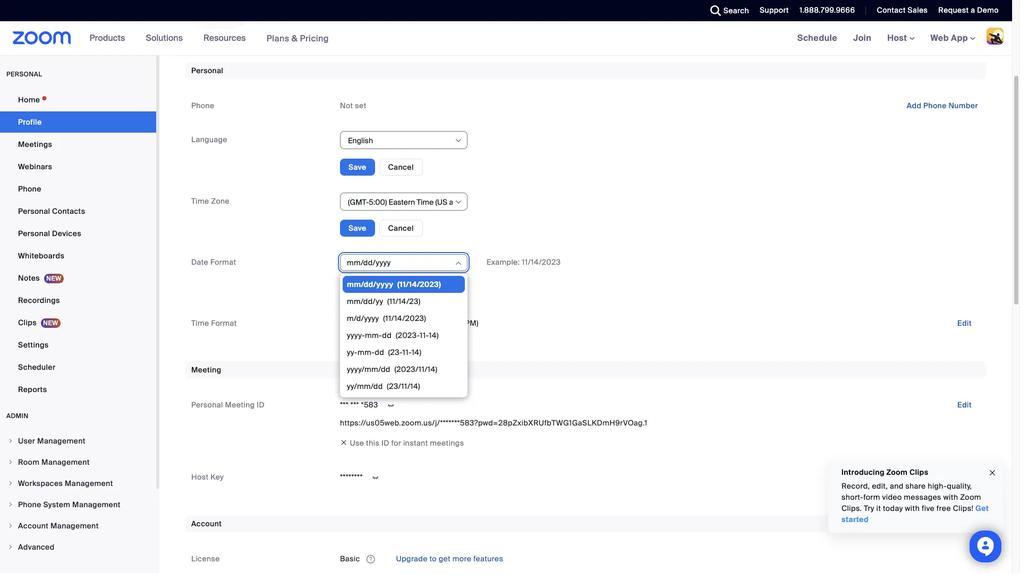 Task type: vqa. For each thing, say whether or not it's contained in the screenshot.


Task type: locate. For each thing, give the bounding box(es) containing it.
right image inside advanced menu item
[[7, 545, 14, 551]]

phone up language
[[191, 101, 214, 111]]

management up workspaces management
[[41, 458, 90, 468]]

2 save from the top
[[349, 224, 366, 233]]

host inside meetings navigation
[[888, 32, 910, 44]]

account up advanced
[[18, 522, 49, 531]]

host left key
[[191, 473, 209, 482]]

edit,
[[872, 482, 888, 492]]

0 vertical spatial id
[[257, 400, 265, 410]]

use left this
[[350, 439, 364, 448]]

save button up m/d/yyyy
[[340, 281, 375, 298]]

phone link
[[0, 179, 156, 200]]

time zone
[[191, 196, 230, 206]]

personal
[[191, 66, 223, 75], [18, 207, 50, 216], [18, 229, 50, 239], [191, 400, 223, 410]]

0 vertical spatial mm/dd/yyyy
[[347, 258, 391, 268]]

host down the contact sales
[[888, 32, 910, 44]]

0 horizontal spatial with
[[905, 504, 920, 514]]

personal
[[6, 70, 42, 79]]

1 vertical spatial cancel
[[388, 224, 414, 233]]

3 save from the top
[[349, 285, 366, 294]]

plans & pricing
[[267, 33, 329, 44]]

0 horizontal spatial clips
[[18, 318, 37, 328]]

mm- up yyyy/mm/dd
[[358, 348, 375, 358]]

zoom inside record, edit, and share high-quality, short-form video messages with zoom clips. try it today with five free clips!
[[960, 493, 981, 503]]

2 vertical spatial save
[[349, 285, 366, 294]]

1 vertical spatial save
[[349, 224, 366, 233]]

zoom up clips!
[[960, 493, 981, 503]]

0 horizontal spatial 14)
[[412, 348, 422, 358]]

0 horizontal spatial id
[[257, 400, 265, 410]]

0 vertical spatial dd
[[382, 331, 392, 341]]

upgrade
[[396, 555, 428, 564]]

1 horizontal spatial meeting
[[225, 400, 255, 410]]

right image left system on the left of the page
[[7, 502, 14, 509]]

with up the "free"
[[944, 493, 958, 503]]

profile picture image
[[987, 28, 1004, 45]]

use for use this id for instant meetings
[[350, 439, 364, 448]]

2 cancel from the top
[[388, 224, 414, 233]]

0 vertical spatial right image
[[7, 438, 14, 445]]

use left 12-
[[340, 319, 354, 328]]

02:00
[[441, 319, 463, 328]]

time
[[191, 196, 209, 206], [191, 319, 209, 328]]

license
[[191, 555, 220, 564]]

get
[[439, 555, 451, 564]]

settings link
[[0, 335, 156, 356]]

0 vertical spatial 11-
[[420, 331, 429, 341]]

0 vertical spatial right image
[[7, 481, 14, 487]]

11/14/2023
[[522, 258, 561, 267]]

cancel down select language text box
[[388, 162, 414, 172]]

1 right image from the top
[[7, 438, 14, 445]]

0 vertical spatial edit
[[958, 319, 972, 328]]

save down select time zone text field
[[349, 224, 366, 233]]

1 vertical spatial right image
[[7, 502, 14, 509]]

cancel button down select language text box
[[379, 159, 423, 176]]

application
[[340, 551, 980, 568]]

1 horizontal spatial id
[[382, 439, 389, 448]]

number
[[949, 101, 978, 111]]

11- down (example:
[[420, 331, 429, 341]]

2 vertical spatial edit
[[958, 473, 972, 482]]

2 vertical spatial cancel button
[[379, 281, 423, 298]]

management down room management menu item
[[65, 479, 113, 489]]

mm- down hour
[[365, 331, 382, 341]]

mm/dd/yyyy up mm/dd/yyyy (11/14/2023)
[[347, 258, 391, 268]]

search
[[724, 6, 749, 15]]

right image inside account management menu item
[[7, 523, 14, 530]]

0 vertical spatial 14)
[[429, 331, 439, 341]]

plans
[[267, 33, 289, 44]]

(2023/11/14)
[[395, 365, 438, 375]]

2 vertical spatial edit button
[[949, 469, 980, 486]]

zoom up and
[[887, 468, 908, 478]]

devices
[[52, 229, 81, 239]]

yyyy/mm/dd
[[347, 365, 390, 375]]

2 time from the top
[[191, 319, 209, 328]]

use for use 12-hour time (example: 02:00 pm)
[[340, 319, 354, 328]]

solutions button
[[146, 21, 188, 55]]

dd
[[382, 331, 392, 341], [375, 348, 384, 358]]

cancel up (11/14/23) on the bottom
[[388, 285, 414, 294]]

cancel button down mm/dd/yyyy dropdown button
[[379, 281, 423, 298]]

reports link
[[0, 379, 156, 401]]

five
[[922, 504, 935, 514]]

management up advanced menu item
[[50, 522, 99, 531]]

1 edit button from the top
[[949, 315, 980, 332]]

cancel button for time zone
[[379, 220, 423, 237]]

join link
[[846, 21, 880, 55]]

web
[[931, 32, 949, 44]]

account up license on the left bottom of page
[[191, 520, 222, 529]]

to
[[430, 555, 437, 564]]

phone right add
[[924, 101, 947, 111]]

management down workspaces management menu item
[[72, 501, 121, 510]]

1 time from the top
[[191, 196, 209, 206]]

right image left account management
[[7, 523, 14, 530]]

1 vertical spatial mm/dd/yyyy
[[347, 280, 394, 290]]

personal contacts
[[18, 207, 85, 216]]

0 vertical spatial with
[[944, 493, 958, 503]]

dd down time
[[382, 331, 392, 341]]

1.888.799.9666 button
[[792, 0, 858, 21], [800, 5, 855, 15]]

3 right image from the top
[[7, 545, 14, 551]]

14) for (2023-11-14)
[[429, 331, 439, 341]]

3 edit button from the top
[[949, 469, 980, 486]]

right image inside user management menu item
[[7, 438, 14, 445]]

dd for yy-mm-dd
[[375, 348, 384, 358]]

personal for personal contacts
[[18, 207, 50, 216]]

3 right image from the top
[[7, 523, 14, 530]]

time
[[385, 319, 402, 328]]

Select Language text field
[[347, 133, 454, 149]]

***
[[340, 400, 349, 410], [351, 400, 359, 410]]

advanced menu item
[[0, 538, 156, 558]]

1 edit from the top
[[958, 319, 972, 328]]

right image inside workspaces management menu item
[[7, 481, 14, 487]]

2 mm/dd/yyyy from the top
[[347, 280, 394, 290]]

1 horizontal spatial host
[[888, 32, 910, 44]]

1 vertical spatial zoom
[[960, 493, 981, 503]]

1 cancel button from the top
[[379, 159, 423, 176]]

2 right image from the top
[[7, 502, 14, 509]]

personal meeting id
[[191, 400, 265, 410]]

right image left "room"
[[7, 460, 14, 466]]

management up "room management"
[[37, 437, 85, 446]]

1 right image from the top
[[7, 481, 14, 487]]

phone
[[191, 101, 214, 111], [924, 101, 947, 111], [18, 184, 41, 194], [18, 501, 41, 510]]

mm/dd/yyyy for mm/dd/yyyy (11/14/2023)
[[347, 280, 394, 290]]

1 vertical spatial 14)
[[412, 348, 422, 358]]

Select Time Zone text field
[[347, 194, 454, 210]]

save up mm/dd/yy
[[349, 285, 366, 294]]

(11/14/2023) for mm/dd/yyyy (11/14/2023)
[[398, 280, 441, 290]]

save button
[[340, 159, 375, 176], [340, 220, 375, 237], [340, 281, 375, 298]]

1 horizontal spatial account
[[191, 520, 222, 529]]

cancel button down select time zone text field
[[379, 220, 423, 237]]

0 vertical spatial edit button
[[949, 315, 980, 332]]

notes link
[[0, 268, 156, 289]]

mm-
[[365, 331, 382, 341], [358, 348, 375, 358]]

upgrade to get more features link
[[394, 555, 503, 564]]

1 vertical spatial save button
[[340, 220, 375, 237]]

format
[[210, 258, 236, 267], [211, 319, 237, 328]]

upgrade to get more features
[[394, 555, 503, 564]]

1 vertical spatial mm-
[[358, 348, 375, 358]]

management for account management
[[50, 522, 99, 531]]

mm/dd/yyyy (11/14/2023)
[[347, 280, 441, 290]]

0 vertical spatial save button
[[340, 159, 375, 176]]

0 vertical spatial format
[[210, 258, 236, 267]]

1 save button from the top
[[340, 159, 375, 176]]

right image
[[7, 438, 14, 445], [7, 460, 14, 466], [7, 545, 14, 551]]

2 edit from the top
[[958, 400, 972, 410]]

11- for (2023-
[[420, 331, 429, 341]]

1 horizontal spatial zoom
[[960, 493, 981, 503]]

right image left user
[[7, 438, 14, 445]]

1 vertical spatial host
[[191, 473, 209, 482]]

2 vertical spatial right image
[[7, 545, 14, 551]]

account management
[[18, 522, 99, 531]]

1 mm/dd/yyyy from the top
[[347, 258, 391, 268]]

settings
[[18, 341, 49, 350]]

1 vertical spatial edit
[[958, 400, 972, 410]]

get started
[[842, 504, 989, 525]]

2 cancel button from the top
[[379, 220, 423, 237]]

1 vertical spatial clips
[[910, 468, 929, 478]]

right image
[[7, 481, 14, 487], [7, 502, 14, 509], [7, 523, 14, 530]]

save button down select language text box
[[340, 159, 375, 176]]

2 vertical spatial right image
[[7, 523, 14, 530]]

1 horizontal spatial ***
[[351, 400, 359, 410]]

product information navigation
[[82, 21, 337, 56]]

account inside menu item
[[18, 522, 49, 531]]

right image left workspaces
[[7, 481, 14, 487]]

learn more about your license type image
[[366, 557, 376, 564]]

form
[[864, 493, 880, 503]]

save down select language text box
[[349, 162, 366, 172]]

1 horizontal spatial 11-
[[420, 331, 429, 341]]

0 vertical spatial time
[[191, 196, 209, 206]]

banner
[[0, 21, 1012, 56]]

0 vertical spatial mm-
[[365, 331, 382, 341]]

3 cancel from the top
[[388, 285, 414, 294]]

2 vertical spatial save button
[[340, 281, 375, 298]]

personal for personal meeting id
[[191, 400, 223, 410]]

phone down webinars
[[18, 184, 41, 194]]

right image left advanced
[[7, 545, 14, 551]]

1 vertical spatial cancel button
[[379, 220, 423, 237]]

get started link
[[842, 504, 989, 525]]

12-
[[356, 319, 367, 328]]

personal for personal devices
[[18, 229, 50, 239]]

0 vertical spatial host
[[888, 32, 910, 44]]

1 vertical spatial format
[[211, 319, 237, 328]]

whiteboards
[[18, 251, 64, 261]]

plans & pricing link
[[267, 33, 329, 44], [267, 33, 329, 44]]

1 save from the top
[[349, 162, 366, 172]]

0 vertical spatial clips
[[18, 318, 37, 328]]

0 vertical spatial zoom
[[887, 468, 908, 478]]

request a demo
[[939, 5, 999, 15]]

mm/dd/yy (11/14/23)
[[347, 297, 421, 307]]

0 horizontal spatial ***
[[340, 400, 349, 410]]

clips up settings
[[18, 318, 37, 328]]

and
[[890, 482, 904, 492]]

a
[[971, 5, 975, 15]]

dd left (23-
[[375, 348, 384, 358]]

admin menu menu
[[0, 432, 156, 559]]

(11/14/2023) down (11/14/23) on the bottom
[[383, 314, 426, 324]]

hide options image
[[454, 260, 463, 268]]

1 vertical spatial (11/14/2023)
[[383, 314, 426, 324]]

id for this
[[382, 439, 389, 448]]

0 vertical spatial cancel button
[[379, 159, 423, 176]]

host key
[[191, 473, 224, 482]]

list box
[[343, 277, 465, 574]]

zone
[[211, 196, 230, 206]]

save button down select time zone text field
[[340, 220, 375, 237]]

1 horizontal spatial with
[[944, 493, 958, 503]]

mm/dd/yyyy inside list box
[[347, 280, 394, 290]]

1 vertical spatial dd
[[375, 348, 384, 358]]

(11/14/2023) up (11/14/23) on the bottom
[[398, 280, 441, 290]]

0 vertical spatial use
[[340, 319, 354, 328]]

1 vertical spatial id
[[382, 439, 389, 448]]

0 horizontal spatial meeting
[[191, 365, 221, 375]]

admin
[[6, 412, 29, 421]]

account for account management
[[18, 522, 49, 531]]

mm/dd/yyyy button
[[347, 255, 454, 271]]

14) down (example:
[[429, 331, 439, 341]]

user management menu item
[[0, 432, 156, 452]]

0 horizontal spatial account
[[18, 522, 49, 531]]

products button
[[90, 21, 130, 55]]

phone inside phone system management menu item
[[18, 501, 41, 510]]

right image for room
[[7, 460, 14, 466]]

add
[[907, 101, 922, 111]]

11- down (2023-
[[403, 348, 412, 358]]

mm/dd/yyyy inside mm/dd/yyyy dropdown button
[[347, 258, 391, 268]]

1 horizontal spatial 14)
[[429, 331, 439, 341]]

use this id for instant meetings
[[350, 439, 464, 448]]

0 vertical spatial meeting
[[191, 365, 221, 375]]

instant
[[403, 439, 428, 448]]

clips
[[18, 318, 37, 328], [910, 468, 929, 478]]

2 save button from the top
[[340, 220, 375, 237]]

0 vertical spatial (11/14/2023)
[[398, 280, 441, 290]]

it
[[877, 504, 881, 514]]

0 horizontal spatial host
[[191, 473, 209, 482]]

1 vertical spatial time
[[191, 319, 209, 328]]

2 edit button from the top
[[949, 397, 980, 414]]

cancel button
[[379, 159, 423, 176], [379, 220, 423, 237], [379, 281, 423, 298]]

phone down workspaces
[[18, 501, 41, 510]]

high-
[[928, 482, 947, 492]]

1 vertical spatial edit button
[[949, 397, 980, 414]]

system
[[43, 501, 70, 510]]

with down messages
[[905, 504, 920, 514]]

clips.
[[842, 504, 862, 514]]

cancel for language
[[388, 162, 414, 172]]

mm/dd/yyyy for mm/dd/yyyy
[[347, 258, 391, 268]]

save
[[349, 162, 366, 172], [349, 224, 366, 233], [349, 285, 366, 294]]

show personal meeting id image
[[382, 401, 399, 411]]

sales
[[908, 5, 928, 15]]

cancel down select time zone text field
[[388, 224, 414, 233]]

2 right image from the top
[[7, 460, 14, 466]]

0 vertical spatial save
[[349, 162, 366, 172]]

yyyy/mm/dd (2023/11/14)
[[347, 365, 438, 375]]

short-
[[842, 493, 864, 503]]

3 save button from the top
[[340, 281, 375, 298]]

right image inside room management menu item
[[7, 460, 14, 466]]

1 vertical spatial right image
[[7, 460, 14, 466]]

2 vertical spatial cancel
[[388, 285, 414, 294]]

0 vertical spatial cancel
[[388, 162, 414, 172]]

0 horizontal spatial 11-
[[403, 348, 412, 358]]

14) up (2023/11/14)
[[412, 348, 422, 358]]

1 cancel from the top
[[388, 162, 414, 172]]

mm/dd/yyyy up mm/dd/yy
[[347, 280, 394, 290]]

1 vertical spatial use
[[350, 439, 364, 448]]

close image
[[988, 467, 997, 480]]

save button for language
[[340, 159, 375, 176]]

show options image
[[454, 198, 463, 207]]

clips up 'share' on the bottom right
[[910, 468, 929, 478]]

1 vertical spatial 11-
[[403, 348, 412, 358]]

1 *** from the left
[[340, 400, 349, 410]]

schedule link
[[790, 21, 846, 55]]

right image inside phone system management menu item
[[7, 502, 14, 509]]

account for account
[[191, 520, 222, 529]]

zoom logo image
[[13, 31, 71, 45]]

share
[[906, 482, 926, 492]]



Task type: describe. For each thing, give the bounding box(es) containing it.
room management
[[18, 458, 90, 468]]

yy/mm/dd
[[347, 382, 383, 392]]

yyyy-
[[347, 331, 365, 341]]

host for host key
[[191, 473, 209, 482]]

profile
[[18, 117, 42, 127]]

m/d/yyyy (11/14/2023)
[[347, 314, 426, 324]]

schedule
[[797, 32, 838, 44]]

phone inside add phone number button
[[924, 101, 947, 111]]

time for time zone
[[191, 196, 209, 206]]

scheduler
[[18, 363, 55, 373]]

yyyy-mm-dd (2023-11-14)
[[347, 331, 439, 341]]

right image for phone system management
[[7, 502, 14, 509]]

1 horizontal spatial clips
[[910, 468, 929, 478]]

dd for yyyy-mm-dd
[[382, 331, 392, 341]]

record, edit, and share high-quality, short-form video messages with zoom clips. try it today with five free clips!
[[842, 482, 981, 514]]

contact sales
[[877, 5, 928, 15]]

id for meeting
[[257, 400, 265, 410]]

format for date format
[[210, 258, 236, 267]]

home
[[18, 95, 40, 105]]

clips!
[[953, 504, 974, 514]]

mm- for yy-
[[358, 348, 375, 358]]

whiteboards link
[[0, 246, 156, 267]]

not
[[340, 101, 353, 111]]

basic
[[340, 555, 360, 564]]

********
[[340, 473, 363, 482]]

example: 11/14/2023
[[485, 258, 561, 267]]

meetings navigation
[[790, 21, 1012, 56]]

edit button for personal meeting id
[[949, 397, 980, 414]]

personal devices
[[18, 229, 81, 239]]

banner containing products
[[0, 21, 1012, 56]]

14) for (23-11-14)
[[412, 348, 422, 358]]

phone system management
[[18, 501, 121, 510]]

3 cancel button from the top
[[379, 281, 423, 298]]

personal for personal
[[191, 66, 223, 75]]

save for language
[[349, 162, 366, 172]]

add phone number button
[[898, 97, 987, 114]]

advanced
[[18, 543, 55, 553]]

list box containing mm/dd/yyyy
[[343, 277, 465, 574]]

host for host
[[888, 32, 910, 44]]

(11/14/2023) for m/d/yyyy (11/14/2023)
[[383, 314, 426, 324]]

2 *** from the left
[[351, 400, 359, 410]]

yy-
[[347, 348, 358, 358]]

edit button for time format
[[949, 315, 980, 332]]

meetings
[[430, 439, 464, 448]]

time format
[[191, 319, 237, 328]]

more
[[453, 555, 472, 564]]

workspaces management menu item
[[0, 474, 156, 494]]

set
[[355, 101, 366, 111]]

(example:
[[403, 319, 439, 328]]

recordings link
[[0, 290, 156, 311]]

time for time format
[[191, 319, 209, 328]]

introducing
[[842, 468, 885, 478]]

features
[[473, 555, 503, 564]]

reports
[[18, 385, 47, 395]]

right image for account management
[[7, 523, 14, 530]]

key
[[211, 473, 224, 482]]

web app button
[[931, 32, 976, 44]]

management for workspaces management
[[65, 479, 113, 489]]

date
[[191, 258, 208, 267]]

video
[[882, 493, 902, 503]]

0 horizontal spatial zoom
[[887, 468, 908, 478]]

profile link
[[0, 112, 156, 133]]

1 vertical spatial with
[[905, 504, 920, 514]]

edit for time format
[[958, 319, 972, 328]]

app
[[951, 32, 968, 44]]

right image for workspaces management
[[7, 481, 14, 487]]

right image for user
[[7, 438, 14, 445]]

recordings
[[18, 296, 60, 306]]

resources button
[[204, 21, 251, 55]]

3 edit from the top
[[958, 473, 972, 482]]

edit for personal meeting id
[[958, 400, 972, 410]]

scheduler link
[[0, 357, 156, 378]]

user
[[18, 437, 35, 446]]

(2023-
[[396, 331, 420, 341]]

save for time zone
[[349, 224, 366, 233]]

workspaces management
[[18, 479, 113, 489]]

date format
[[191, 258, 236, 267]]

request
[[939, 5, 969, 15]]

introducing zoom clips
[[842, 468, 929, 478]]

today
[[883, 504, 903, 514]]

get
[[976, 504, 989, 514]]

free
[[937, 504, 951, 514]]

save button for time zone
[[340, 220, 375, 237]]

yy/mm/dd (23/11/14)
[[347, 382, 420, 392]]

personal menu menu
[[0, 89, 156, 402]]

solutions
[[146, 32, 183, 44]]

(23-
[[388, 348, 403, 358]]

personal devices link
[[0, 223, 156, 244]]

room management menu item
[[0, 453, 156, 473]]

mm- for yyyy-
[[365, 331, 382, 341]]

format for time format
[[211, 319, 237, 328]]

clips inside the personal menu "menu"
[[18, 318, 37, 328]]

management for room management
[[41, 458, 90, 468]]

contact
[[877, 5, 906, 15]]

language
[[191, 135, 227, 145]]

&
[[292, 33, 298, 44]]

1 vertical spatial meeting
[[225, 400, 255, 410]]

show host key image
[[367, 474, 384, 483]]

phone inside the phone link
[[18, 184, 41, 194]]

1.888.799.9666
[[800, 5, 855, 15]]

(11/14/23)
[[387, 297, 421, 307]]

pricing
[[300, 33, 329, 44]]

webinars
[[18, 162, 52, 172]]

personal contacts link
[[0, 201, 156, 222]]

meetings link
[[0, 134, 156, 155]]

demo
[[977, 5, 999, 15]]

products
[[90, 32, 125, 44]]

yy-mm-dd (23-11-14)
[[347, 348, 422, 358]]

cancel for time zone
[[388, 224, 414, 233]]

*** *** *583
[[340, 400, 378, 410]]

user management
[[18, 437, 85, 446]]

show options image
[[454, 137, 463, 145]]

try
[[864, 504, 875, 514]]

application containing basic
[[340, 551, 980, 568]]

11- for (23-
[[403, 348, 412, 358]]

cancel button for language
[[379, 159, 423, 176]]

account management menu item
[[0, 517, 156, 537]]

management for user management
[[37, 437, 85, 446]]

phone system management menu item
[[0, 495, 156, 515]]

resources
[[204, 32, 246, 44]]

join
[[853, 32, 872, 44]]

search button
[[702, 0, 752, 21]]



